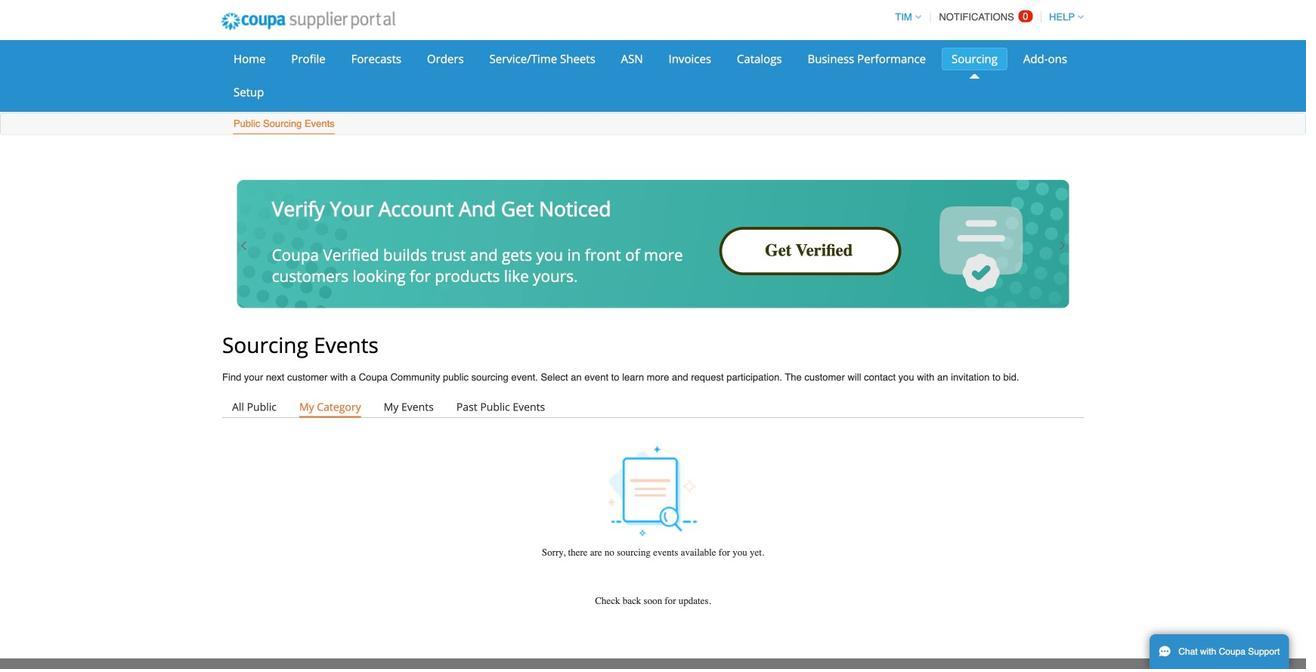 Task type: locate. For each thing, give the bounding box(es) containing it.
tab list
[[222, 396, 1084, 418]]

navigation
[[889, 2, 1084, 32]]

coupa supplier portal image
[[211, 2, 406, 40]]



Task type: describe. For each thing, give the bounding box(es) containing it.
previous image
[[238, 240, 250, 252]]



Task type: vqa. For each thing, say whether or not it's contained in the screenshot.
Previous 'IMAGE'
yes



